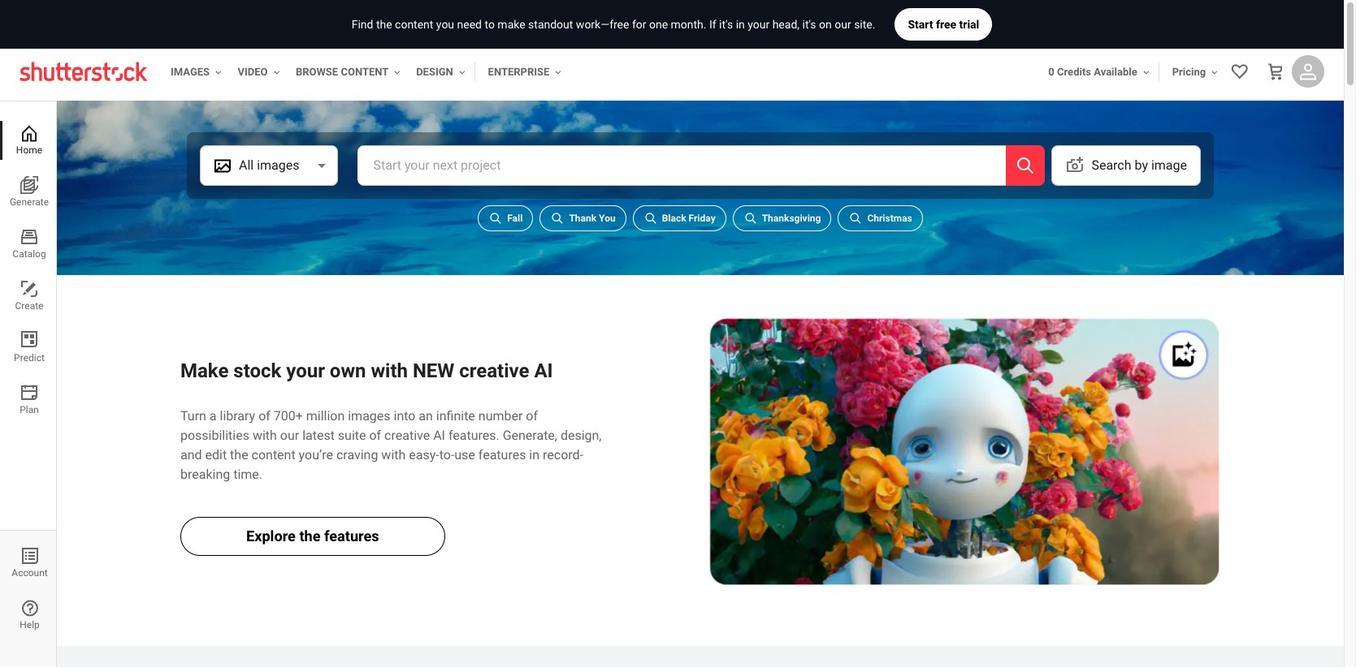 Task type: describe. For each thing, give the bounding box(es) containing it.
own
[[330, 360, 366, 382]]

turn a library of 700+ million images into an infinite number of possibilities with our latest suite of creative ai features. generate, design, and edit the content you're craving with easy-to-use features in record- breaking time.
[[180, 409, 602, 483]]

2 it's from the left
[[802, 18, 816, 31]]

to-
[[439, 448, 454, 464]]

catalog link
[[0, 225, 56, 264]]

thanksgiving link
[[733, 205, 832, 231]]

0 credits available
[[1049, 66, 1137, 78]]

creative inside 'turn a library of 700+ million images into an infinite number of possibilities with our latest suite of creative ai features. generate, design, and edit the content you're craving with easy-to-use features in record- breaking time.'
[[384, 429, 430, 444]]

design link
[[410, 56, 468, 89]]

ai inside 'turn a library of 700+ million images into an infinite number of possibilities with our latest suite of creative ai features. generate, design, and edit the content you're craving with easy-to-use features in record- breaking time.'
[[433, 429, 445, 444]]

images inside dropdown button
[[257, 157, 299, 173]]

start free trial link
[[895, 8, 992, 41]]

new
[[413, 360, 455, 382]]

turn
[[180, 409, 206, 425]]

tab list containing account
[[0, 531, 57, 668]]

available
[[1094, 66, 1137, 78]]

need
[[457, 18, 482, 31]]

search image
[[1016, 156, 1036, 175]]

design,
[[561, 429, 602, 444]]

thank you button
[[540, 205, 626, 231]]

all images button
[[200, 146, 338, 185]]

million
[[306, 409, 345, 425]]

account link
[[0, 544, 57, 583]]

generate link
[[0, 173, 56, 212]]

trial
[[959, 18, 979, 31]]

0 vertical spatial our
[[835, 18, 851, 31]]

find the content you need to make standout work—free for one month. if it's in your head, it's on our site.
[[352, 18, 876, 31]]

0 vertical spatial creative
[[459, 360, 529, 382]]

browse content link
[[289, 56, 403, 89]]

free
[[936, 18, 957, 31]]

possibilities
[[180, 429, 249, 444]]

for
[[632, 18, 646, 31]]

1 vertical spatial with
[[253, 429, 277, 444]]

make
[[180, 360, 229, 382]]

by
[[1135, 157, 1148, 173]]

help link
[[0, 596, 57, 635]]

fall link
[[478, 205, 533, 231]]

1 horizontal spatial of
[[369, 429, 381, 444]]

our inside 'turn a library of 700+ million images into an infinite number of possibilities with our latest suite of creative ai features. generate, design, and edit the content you're craving with easy-to-use features in record- breaking time.'
[[280, 429, 299, 444]]

one
[[649, 18, 668, 31]]

0 vertical spatial with
[[371, 360, 408, 382]]

a
[[210, 409, 217, 425]]

you're
[[299, 448, 333, 464]]

browse
[[296, 66, 338, 78]]

1 horizontal spatial in
[[736, 18, 745, 31]]

content
[[341, 66, 389, 78]]

2 horizontal spatial of
[[526, 409, 538, 425]]

make
[[498, 18, 525, 31]]

help
[[20, 620, 40, 631]]

features.
[[448, 429, 500, 444]]

number
[[478, 409, 523, 425]]

edit
[[205, 448, 227, 464]]

all images
[[239, 157, 299, 173]]

generate,
[[503, 429, 557, 444]]

Start your next project search field
[[369, 146, 610, 185]]

all
[[239, 157, 254, 173]]

explore
[[246, 529, 296, 546]]

content inside 'turn a library of 700+ million images into an infinite number of possibilities with our latest suite of creative ai features. generate, design, and edit the content you're craving with easy-to-use features in record- breaking time.'
[[252, 448, 296, 464]]

head,
[[773, 18, 800, 31]]

0
[[1049, 66, 1055, 78]]

library
[[220, 409, 255, 425]]

fall button
[[478, 205, 533, 231]]

latest
[[302, 429, 335, 444]]

explore the features
[[246, 529, 379, 546]]

search
[[1092, 157, 1132, 173]]

find
[[352, 18, 373, 31]]

enterprise
[[488, 66, 550, 78]]

infinite
[[436, 409, 475, 425]]

home
[[16, 145, 42, 156]]

browse content
[[296, 66, 389, 78]]

make stock your own with new creative ai
[[180, 360, 553, 382]]



Task type: locate. For each thing, give the bounding box(es) containing it.
stock
[[234, 360, 281, 382]]

2 vertical spatial the
[[299, 529, 321, 546]]

our
[[835, 18, 851, 31], [280, 429, 299, 444]]

images inside 'turn a library of 700+ million images into an infinite number of possibilities with our latest suite of creative ai features. generate, design, and edit the content you're craving with easy-to-use features in record- breaking time.'
[[348, 409, 390, 425]]

craving
[[336, 448, 378, 464]]

thank
[[569, 212, 597, 224]]

ai up to-
[[433, 429, 445, 444]]

1 vertical spatial images
[[348, 409, 390, 425]]

you
[[599, 212, 616, 224]]

ai
[[534, 360, 553, 382], [433, 429, 445, 444]]

sea aerial view image
[[57, 101, 1344, 503]]

1 horizontal spatial it's
[[802, 18, 816, 31]]

features down generate,
[[478, 448, 526, 464]]

the inside "link"
[[299, 529, 321, 546]]

1 vertical spatial content
[[252, 448, 296, 464]]

0 vertical spatial images
[[257, 157, 299, 173]]

creative
[[459, 360, 529, 382], [384, 429, 430, 444]]

the inside 'turn a library of 700+ million images into an infinite number of possibilities with our latest suite of creative ai features. generate, design, and edit the content you're craving with easy-to-use features in record- breaking time.'
[[230, 448, 248, 464]]

creative up "number"
[[459, 360, 529, 382]]

1 vertical spatial the
[[230, 448, 248, 464]]

record-
[[543, 448, 583, 464]]

suite
[[338, 429, 366, 444]]

tab list
[[0, 121, 56, 433], [0, 531, 57, 668]]

1 horizontal spatial images
[[348, 409, 390, 425]]

in right if
[[736, 18, 745, 31]]

catalog
[[12, 249, 46, 260]]

images right all
[[257, 157, 299, 173]]

1 horizontal spatial our
[[835, 18, 851, 31]]

if
[[709, 18, 716, 31]]

1 vertical spatial in
[[529, 448, 540, 464]]

1 horizontal spatial your
[[748, 18, 770, 31]]

0 horizontal spatial features
[[324, 529, 379, 546]]

friday
[[689, 212, 716, 224]]

our down 700+
[[280, 429, 299, 444]]

thank you link
[[540, 205, 626, 231]]

it's left on
[[802, 18, 816, 31]]

an
[[419, 409, 433, 425]]

features right explore on the left of the page
[[324, 529, 379, 546]]

breaking
[[180, 468, 230, 483]]

1 horizontal spatial content
[[395, 18, 433, 31]]

0 horizontal spatial in
[[529, 448, 540, 464]]

1 tab list from the top
[[0, 121, 56, 433]]

0 credits available link
[[1042, 56, 1152, 89]]

the
[[376, 18, 392, 31], [230, 448, 248, 464], [299, 529, 321, 546]]

2 vertical spatial with
[[381, 448, 406, 464]]

1 vertical spatial ai
[[433, 429, 445, 444]]

1 it's from the left
[[719, 18, 733, 31]]

images
[[257, 157, 299, 173], [348, 409, 390, 425]]

black friday link
[[633, 205, 726, 231]]

with right own
[[371, 360, 408, 382]]

images
[[171, 66, 210, 78]]

your left own
[[286, 360, 325, 382]]

plan link
[[0, 381, 56, 420]]

of
[[259, 409, 270, 425], [526, 409, 538, 425], [369, 429, 381, 444]]

1 vertical spatial tab list
[[0, 531, 57, 668]]

in down generate,
[[529, 448, 540, 464]]

create link
[[0, 277, 56, 316]]

it's right if
[[719, 18, 733, 31]]

the right find
[[376, 18, 392, 31]]

0 horizontal spatial the
[[230, 448, 248, 464]]

use
[[454, 448, 475, 464]]

predict
[[14, 353, 45, 364]]

700+
[[274, 409, 303, 425]]

thank you
[[569, 212, 616, 224]]

cart image
[[1266, 62, 1286, 81]]

and
[[180, 448, 202, 464]]

to
[[485, 18, 495, 31]]

ai gen uhp module image
[[707, 314, 1221, 589]]

0 vertical spatial features
[[478, 448, 526, 464]]

explore the features link
[[180, 518, 445, 557]]

black
[[662, 212, 686, 224]]

your left the head,
[[748, 18, 770, 31]]

0 vertical spatial your
[[748, 18, 770, 31]]

of left 700+
[[259, 409, 270, 425]]

1 horizontal spatial the
[[299, 529, 321, 546]]

black friday button
[[633, 205, 726, 231]]

0 vertical spatial in
[[736, 18, 745, 31]]

thanksgiving button
[[733, 205, 832, 231]]

content
[[395, 18, 433, 31], [252, 448, 296, 464]]

into
[[394, 409, 416, 425]]

christmas link
[[838, 205, 923, 231]]

pricing
[[1172, 66, 1206, 78]]

features inside "link"
[[324, 529, 379, 546]]

1 horizontal spatial features
[[478, 448, 526, 464]]

with
[[371, 360, 408, 382], [253, 429, 277, 444], [381, 448, 406, 464]]

enterprise link
[[482, 56, 564, 89]]

of right suite
[[369, 429, 381, 444]]

content up time.
[[252, 448, 296, 464]]

generate
[[10, 197, 49, 208]]

0 horizontal spatial of
[[259, 409, 270, 425]]

0 horizontal spatial creative
[[384, 429, 430, 444]]

black friday
[[662, 212, 716, 224]]

the right explore on the left of the page
[[299, 529, 321, 546]]

credits
[[1057, 66, 1091, 78]]

our right on
[[835, 18, 851, 31]]

work—free
[[576, 18, 629, 31]]

images link
[[164, 56, 224, 89]]

thanksgiving
[[762, 212, 821, 224]]

0 vertical spatial the
[[376, 18, 392, 31]]

tab list containing home
[[0, 121, 56, 433]]

search by image
[[1092, 157, 1187, 173]]

with down 700+
[[253, 429, 277, 444]]

content left you
[[395, 18, 433, 31]]

0 horizontal spatial content
[[252, 448, 296, 464]]

1 vertical spatial our
[[280, 429, 299, 444]]

2 horizontal spatial the
[[376, 18, 392, 31]]

home link
[[0, 121, 56, 160]]

images up suite
[[348, 409, 390, 425]]

month.
[[671, 18, 707, 31]]

collections image
[[1230, 62, 1250, 81]]

site.
[[854, 18, 876, 31]]

1 vertical spatial your
[[286, 360, 325, 382]]

you
[[436, 18, 454, 31]]

the for find
[[376, 18, 392, 31]]

in inside 'turn a library of 700+ million images into an infinite number of possibilities with our latest suite of creative ai features. generate, design, and edit the content you're craving with easy-to-use features in record- breaking time.'
[[529, 448, 540, 464]]

with left easy-
[[381, 448, 406, 464]]

fall
[[507, 212, 523, 224]]

pricing link
[[1166, 56, 1221, 89]]

1 horizontal spatial creative
[[459, 360, 529, 382]]

account
[[12, 568, 48, 579]]

of up generate,
[[526, 409, 538, 425]]

2 tab list from the top
[[0, 531, 57, 668]]

0 horizontal spatial your
[[286, 360, 325, 382]]

ai up generate,
[[534, 360, 553, 382]]

in
[[736, 18, 745, 31], [529, 448, 540, 464]]

0 horizontal spatial ai
[[433, 429, 445, 444]]

0 horizontal spatial images
[[257, 157, 299, 173]]

create
[[15, 301, 43, 312]]

plan
[[20, 405, 39, 416]]

1 vertical spatial creative
[[384, 429, 430, 444]]

1 horizontal spatial ai
[[534, 360, 553, 382]]

the for explore
[[299, 529, 321, 546]]

1 vertical spatial features
[[324, 529, 379, 546]]

creative down into
[[384, 429, 430, 444]]

search by image button
[[1052, 146, 1201, 185]]

start free trial
[[908, 18, 979, 31]]

christmas
[[867, 212, 912, 224]]

shutterstock image
[[20, 62, 151, 81]]

0 vertical spatial content
[[395, 18, 433, 31]]

predict link
[[0, 329, 56, 368]]

on
[[819, 18, 832, 31]]

0 horizontal spatial it's
[[719, 18, 733, 31]]

features inside 'turn a library of 700+ million images into an infinite number of possibilities with our latest suite of creative ai features. generate, design, and edit the content you're craving with easy-to-use features in record- breaking time.'
[[478, 448, 526, 464]]

time.
[[233, 468, 262, 483]]

easy-
[[409, 448, 439, 464]]

design
[[416, 66, 453, 78]]

video link
[[231, 56, 283, 89]]

image
[[1151, 157, 1187, 173]]

0 vertical spatial tab list
[[0, 121, 56, 433]]

the up time.
[[230, 448, 248, 464]]

0 horizontal spatial our
[[280, 429, 299, 444]]

0 vertical spatial ai
[[534, 360, 553, 382]]

video
[[238, 66, 268, 78]]



Task type: vqa. For each thing, say whether or not it's contained in the screenshot.
in to the bottom
yes



